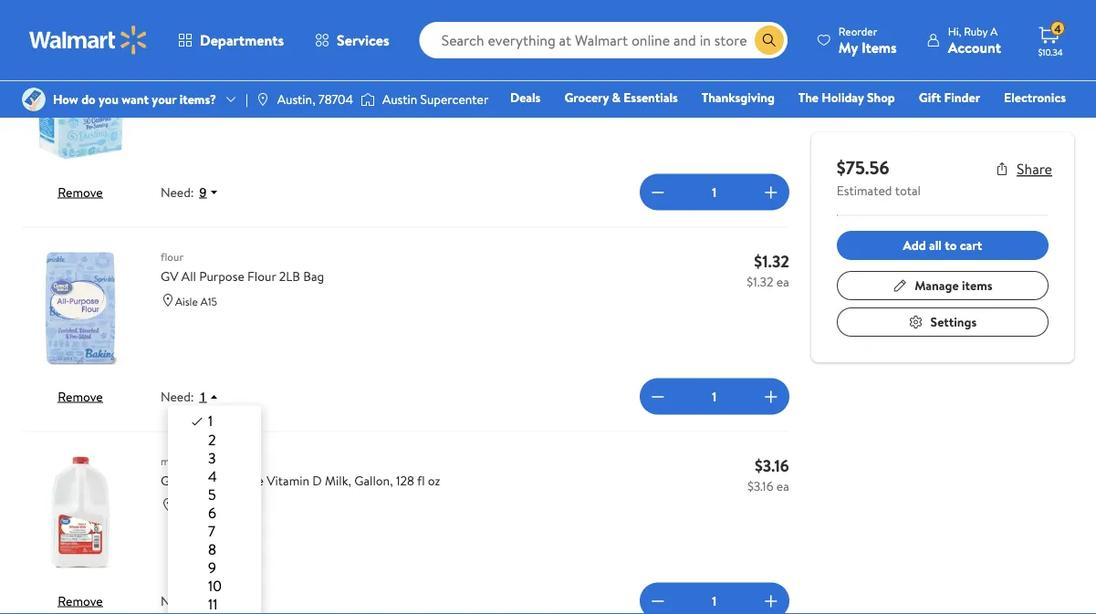 Task type: vqa. For each thing, say whether or not it's contained in the screenshot.
wheat,
no



Task type: locate. For each thing, give the bounding box(es) containing it.
great
[[161, 63, 192, 81], [161, 472, 192, 490]]

whole
[[229, 472, 264, 490]]

 image left how
[[22, 88, 46, 111]]

0 vertical spatial value
[[195, 63, 226, 81]]

2 vertical spatial remove button
[[58, 592, 103, 610]]

3 remove button from the top
[[58, 592, 103, 610]]

items?
[[180, 90, 216, 108]]

great down sugar
[[161, 63, 192, 81]]

9
[[200, 185, 207, 199], [208, 557, 216, 578]]

aisle a15 down sugar
[[175, 89, 217, 104]]

5 option
[[190, 484, 254, 505]]

1 down 1 dropdown button on the bottom left of page
[[208, 411, 213, 431]]

1 aisle a15 from the top
[[175, 89, 217, 104]]

 image for how do you want your items?
[[22, 88, 46, 111]]

2 vertical spatial remove
[[58, 592, 103, 610]]

1 vertical spatial 9
[[208, 557, 216, 578]]

1 vertical spatial a15
[[201, 294, 217, 309]]

great inside 'milk great value whole vitamin d milk, gallon, 128 fl oz'
[[161, 472, 192, 490]]

shop
[[868, 89, 896, 106], [681, 114, 709, 132]]

aisle a15 for $29.16
[[175, 89, 217, 104]]

manage items
[[915, 277, 993, 294]]

cart
[[960, 236, 983, 254]]

ea right $3.24
[[777, 68, 790, 86]]

value inside 'milk great value whole vitamin d milk, gallon, 128 fl oz'
[[195, 472, 226, 490]]

need: up 1, selected option
[[161, 388, 194, 406]]

aisle for $29.16
[[175, 89, 198, 104]]

2 value from the top
[[195, 472, 226, 490]]

1 up 1, selected option
[[200, 389, 207, 404]]

great for $3.16
[[161, 472, 192, 490]]

austin supercenter
[[383, 90, 489, 108]]

manage items button
[[837, 271, 1049, 300]]

shop for toy
[[681, 114, 709, 132]]

bag
[[303, 267, 324, 285]]

1 horizontal spatial 9
[[208, 557, 216, 578]]

milk great value whole vitamin d milk, gallon, 128 fl oz
[[161, 453, 441, 490]]

ea inside $1.32 $1.32 ea
[[777, 273, 790, 290]]

settings
[[931, 313, 977, 331]]

aisle
[[175, 89, 198, 104], [175, 294, 198, 309], [175, 498, 198, 514]]

gallon,
[[354, 472, 393, 490]]

a15
[[201, 89, 217, 104], [201, 294, 217, 309]]

value down 3
[[195, 472, 226, 490]]

aisle down all
[[175, 294, 198, 309]]

1 for $1.32
[[713, 388, 717, 406]]

items
[[862, 37, 897, 57]]

1 need: from the top
[[161, 183, 194, 201]]

0 vertical spatial remove
[[58, 183, 103, 201]]

1 inside dropdown button
[[200, 389, 207, 404]]

the
[[799, 89, 819, 106]]

2 a15 from the top
[[201, 294, 217, 309]]

$1.32
[[755, 250, 790, 273], [747, 273, 774, 290]]

essentials
[[624, 89, 678, 106]]

0 horizontal spatial 9
[[200, 185, 207, 199]]

ea inside $29.16 $3.24 ea
[[777, 68, 790, 86]]

remove for $3.16
[[58, 592, 103, 610]]

2 need: from the top
[[161, 388, 194, 406]]

0 vertical spatial remove button
[[58, 183, 103, 201]]

ea for $1.32
[[777, 273, 790, 290]]

0 vertical spatial ea
[[777, 68, 790, 86]]

1 ea from the top
[[777, 68, 790, 86]]

ea down increase quantity gv all purpose flour 2lb bag, current quantity 1 icon
[[777, 477, 790, 495]]

walmart+ link
[[1004, 113, 1075, 133]]

2 vertical spatial need:
[[161, 592, 194, 610]]

0 horizontal spatial 4
[[208, 466, 217, 486]]

7
[[208, 521, 215, 541]]

1 vertical spatial need:
[[161, 388, 194, 406]]

shop up the registry
[[868, 89, 896, 106]]

registry link
[[848, 113, 911, 133]]

1 remove button from the top
[[58, 183, 103, 201]]

4 inside 2 3 4 5 6 7 8 9 10 11
[[208, 466, 217, 486]]

need: up flour
[[161, 183, 194, 201]]

4
[[1055, 21, 1062, 36], [359, 63, 367, 81], [208, 466, 217, 486]]

aisle a15 for $1.32
[[175, 294, 217, 309]]

0 vertical spatial great
[[161, 63, 192, 81]]

2 remove from the top
[[58, 388, 103, 405]]

2 aisle a15 from the top
[[175, 294, 217, 309]]

the holiday shop
[[799, 89, 896, 106]]

2 3 4 5 6 7 8 9 10 11
[[208, 430, 222, 614]]

2 remove button from the top
[[58, 388, 103, 405]]

 image
[[256, 92, 270, 107]]

2 vertical spatial ea
[[777, 477, 790, 495]]

grocery & essentials
[[565, 89, 678, 106]]

a32
[[201, 498, 220, 514]]

0 vertical spatial a15
[[201, 89, 217, 104]]

deals
[[510, 89, 541, 106]]

flour
[[248, 267, 276, 285]]

search icon image
[[762, 33, 777, 47]]

2 horizontal spatial 4
[[1055, 21, 1062, 36]]

0 horizontal spatial  image
[[22, 88, 46, 111]]

clear search field text image
[[733, 33, 748, 48]]

need: for $29.16
[[161, 183, 194, 201]]

3 ea from the top
[[777, 477, 790, 495]]

4 inside sugar great value pure granulated sugar, 4 lb
[[359, 63, 367, 81]]

to
[[945, 236, 957, 254]]

1 great from the top
[[161, 63, 192, 81]]

1 horizontal spatial shop
[[868, 89, 896, 106]]

remove button for $29.16
[[58, 183, 103, 201]]

remove button for $1.32
[[58, 388, 103, 405]]

need: left 11
[[161, 592, 194, 610]]

$10.34
[[1039, 46, 1064, 58]]

 image down lb
[[361, 90, 375, 109]]

1 aisle from the top
[[175, 89, 198, 104]]

6 option
[[190, 503, 254, 523]]

1 vertical spatial remove button
[[58, 388, 103, 405]]

1 vertical spatial aisle a15
[[175, 294, 217, 309]]

items
[[963, 277, 993, 294]]

gift finder
[[919, 89, 981, 106]]

shop inside the electronics toy shop
[[681, 114, 709, 132]]

1 left increase quantity great value whole vitamin d milk, gallon, 128 fl oz, current quantity 1 'icon'
[[713, 592, 717, 610]]

increase quantity great value pure granulated sugar, 4 lb, current quantity 1 image
[[760, 181, 782, 203]]

1 a15 from the top
[[201, 89, 217, 104]]

shop right toy
[[681, 114, 709, 132]]

1 inside need: list box
[[208, 411, 213, 431]]

1 remove from the top
[[58, 183, 103, 201]]

reorder
[[839, 23, 878, 39]]

1 vertical spatial shop
[[681, 114, 709, 132]]

value
[[195, 63, 226, 81], [195, 472, 226, 490]]

 image for austin supercenter
[[361, 90, 375, 109]]

milk,
[[325, 472, 351, 490]]

ea
[[777, 68, 790, 86], [777, 273, 790, 290], [777, 477, 790, 495]]

128
[[396, 472, 414, 490]]

2 ea from the top
[[777, 273, 790, 290]]

need:
[[161, 183, 194, 201], [161, 388, 194, 406], [161, 592, 194, 610]]

1 vertical spatial great
[[161, 472, 192, 490]]

$29.16
[[747, 45, 790, 68]]

aisle down sugar
[[175, 89, 198, 104]]

ea down increase quantity great value pure granulated sugar, 4 lb, current quantity 1 icon
[[777, 273, 790, 290]]

value for $29.16
[[195, 63, 226, 81]]

remove button
[[58, 183, 103, 201], [58, 388, 103, 405], [58, 592, 103, 610]]

9 inside popup button
[[200, 185, 207, 199]]

 image
[[22, 88, 46, 111], [361, 90, 375, 109]]

gv all purpose flour 2lb bag link
[[161, 267, 727, 286]]

austin,
[[277, 90, 316, 108]]

1 right 'decrease quantity great value pure granulated sugar, 4 lb, current quantity 1' image
[[713, 183, 717, 201]]

2 aisle from the top
[[175, 294, 198, 309]]

electronics link
[[996, 88, 1075, 107]]

2 great from the top
[[161, 472, 192, 490]]

hi, ruby a account
[[949, 23, 1002, 57]]

debit
[[957, 114, 988, 132]]

1 vertical spatial 4
[[359, 63, 367, 81]]

holiday
[[822, 89, 864, 106]]

a15 left |
[[201, 89, 217, 104]]

3 aisle from the top
[[175, 498, 198, 514]]

1 value from the top
[[195, 63, 226, 81]]

0 vertical spatial shop
[[868, 89, 896, 106]]

2 vertical spatial aisle
[[175, 498, 198, 514]]

great value pure granulated sugar, 4 lb link
[[161, 62, 727, 82]]

ea inside $3.16 $3.16 ea
[[777, 477, 790, 495]]

1 vertical spatial value
[[195, 472, 226, 490]]

1 vertical spatial remove
[[58, 388, 103, 405]]

settings button
[[837, 308, 1049, 337]]

one debit
[[927, 114, 988, 132]]

9 option
[[190, 557, 254, 578]]

value inside sugar great value pure granulated sugar, 4 lb
[[195, 63, 226, 81]]

decrease quantity great value pure granulated sugar, 4 lb, current quantity 1 image
[[647, 181, 669, 203]]

aisle a15 down all
[[175, 294, 217, 309]]

flour
[[161, 249, 184, 264]]

aisle left a32
[[175, 498, 198, 514]]

1 horizontal spatial  image
[[361, 90, 375, 109]]

1 horizontal spatial 4
[[359, 63, 367, 81]]

1 right the decrease quantity gv all purpose flour 2lb bag, current quantity 1 icon
[[713, 388, 717, 406]]

great inside sugar great value pure granulated sugar, 4 lb
[[161, 63, 192, 81]]

0 vertical spatial need:
[[161, 183, 194, 201]]

3 remove from the top
[[58, 592, 103, 610]]

0 horizontal spatial shop
[[681, 114, 709, 132]]

decrease quantity gv all purpose flour 2lb bag, current quantity 1 image
[[647, 386, 669, 408]]

grocery
[[565, 89, 609, 106]]

0 vertical spatial 9
[[200, 185, 207, 199]]

0 vertical spatial aisle a15
[[175, 89, 217, 104]]

a15 for $29.16
[[201, 89, 217, 104]]

one debit link
[[918, 113, 997, 133]]

2 vertical spatial 4
[[208, 466, 217, 486]]

d
[[313, 472, 322, 490]]

finder
[[945, 89, 981, 106]]

remove
[[58, 183, 103, 201], [58, 388, 103, 405], [58, 592, 103, 610]]

remove button for $3.16
[[58, 592, 103, 610]]

Search search field
[[420, 22, 788, 58]]

0 vertical spatial aisle
[[175, 89, 198, 104]]

1 vertical spatial ea
[[777, 273, 790, 290]]

remove for $29.16
[[58, 183, 103, 201]]

great down milk
[[161, 472, 192, 490]]

7 option
[[190, 521, 254, 541]]

1 vertical spatial aisle
[[175, 294, 198, 309]]

fashion
[[790, 114, 833, 132]]

1
[[713, 183, 717, 201], [713, 388, 717, 406], [200, 389, 207, 404], [208, 411, 213, 431], [713, 592, 717, 610]]

a15 down "purpose"
[[201, 294, 217, 309]]

value up items?
[[195, 63, 226, 81]]



Task type: describe. For each thing, give the bounding box(es) containing it.
thanksgiving
[[702, 89, 775, 106]]

value for $3.16
[[195, 472, 226, 490]]

estimated
[[837, 182, 893, 200]]

aisle for $1.32
[[175, 294, 198, 309]]

toy
[[660, 114, 678, 132]]

grocery & essentials link
[[557, 88, 687, 107]]

4 option
[[190, 466, 254, 486]]

6
[[208, 503, 216, 523]]

home
[[733, 114, 766, 132]]

aisle a32
[[175, 498, 220, 514]]

1, selected option
[[190, 411, 254, 431]]

$75.56 estimated total
[[837, 154, 921, 200]]

$1.32 $1.32 ea
[[747, 250, 790, 290]]

$3.24
[[744, 68, 774, 86]]

hi,
[[949, 23, 962, 39]]

sugar,
[[322, 63, 356, 81]]

pure
[[229, 63, 254, 81]]

aisle for $3.16
[[175, 498, 198, 514]]

remove for $1.32
[[58, 388, 103, 405]]

2 option
[[190, 430, 254, 450]]

austin
[[383, 90, 418, 108]]

share
[[1017, 159, 1053, 179]]

8
[[208, 539, 216, 559]]

add all to cart button
[[837, 231, 1049, 260]]

8 option
[[190, 539, 254, 559]]

walmart+
[[1012, 114, 1067, 132]]

sugar
[[161, 44, 186, 60]]

departments
[[200, 30, 284, 50]]

10 option
[[190, 576, 254, 596]]

shop for holiday
[[868, 89, 896, 106]]

3 option
[[190, 448, 254, 468]]

add
[[904, 236, 927, 254]]

electronics
[[1005, 89, 1067, 106]]

need: for $1.32
[[161, 388, 194, 406]]

all
[[182, 267, 196, 285]]

1 for $29.16
[[713, 183, 717, 201]]

deals link
[[502, 88, 549, 107]]

gift
[[919, 89, 942, 106]]

home link
[[725, 113, 775, 133]]

registry
[[856, 114, 903, 132]]

want
[[122, 90, 149, 108]]

11 option
[[190, 594, 254, 614]]

9 button
[[194, 184, 227, 200]]

9 inside 2 3 4 5 6 7 8 9 10 11
[[208, 557, 216, 578]]

services
[[337, 30, 390, 50]]

78704
[[319, 90, 353, 108]]

departments button
[[163, 18, 300, 62]]

my
[[839, 37, 858, 57]]

5
[[208, 484, 216, 505]]

1 for $3.16
[[713, 592, 717, 610]]

fashion link
[[782, 113, 841, 133]]

the holiday shop link
[[791, 88, 904, 107]]

increase quantity great value whole vitamin d milk, gallon, 128 fl oz, current quantity 1 image
[[760, 590, 782, 612]]

do
[[81, 90, 96, 108]]

how
[[53, 90, 78, 108]]

electronics toy shop
[[660, 89, 1067, 132]]

increase quantity gv all purpose flour 2lb bag, current quantity 1 image
[[760, 386, 782, 408]]

services button
[[300, 18, 405, 62]]

one
[[927, 114, 954, 132]]

10
[[208, 576, 222, 596]]

add all to cart
[[904, 236, 983, 254]]

great value whole vitamin d milk, gallon, 128 fl oz link
[[161, 472, 727, 491]]

a15 for $1.32
[[201, 294, 217, 309]]

you
[[99, 90, 119, 108]]

austin, 78704
[[277, 90, 353, 108]]

your
[[152, 90, 177, 108]]

$75.56
[[837, 154, 890, 180]]

3 need: from the top
[[161, 592, 194, 610]]

gv
[[161, 267, 179, 285]]

2lb
[[279, 267, 300, 285]]

decrease quantity great value whole vitamin d milk, gallon, 128 fl oz, current quantity 1 image
[[647, 590, 669, 612]]

ea for $29.16
[[777, 68, 790, 86]]

purpose
[[199, 267, 244, 285]]

gift finder link
[[911, 88, 989, 107]]

flour gv all purpose flour 2lb bag
[[161, 249, 324, 285]]

$29.16 $3.24 ea
[[744, 45, 790, 86]]

reorder my items
[[839, 23, 897, 57]]

fl
[[417, 472, 425, 490]]

0 vertical spatial 4
[[1055, 21, 1062, 36]]

Walmart Site-Wide search field
[[420, 22, 788, 58]]

|
[[246, 90, 248, 108]]

milk
[[161, 453, 180, 469]]

need: list box
[[168, 406, 261, 615]]

manage
[[915, 277, 959, 294]]

great for $29.16
[[161, 63, 192, 81]]

11
[[208, 594, 218, 614]]

vitamin
[[267, 472, 310, 490]]

share button
[[995, 159, 1053, 179]]

granulated
[[257, 63, 319, 81]]

a
[[991, 23, 998, 39]]

3
[[208, 448, 216, 468]]

oz
[[428, 472, 441, 490]]

ea for $3.16
[[777, 477, 790, 495]]

$3.16 $3.16 ea
[[748, 454, 790, 495]]

walmart image
[[29, 26, 148, 55]]

1 button
[[194, 388, 227, 405]]



